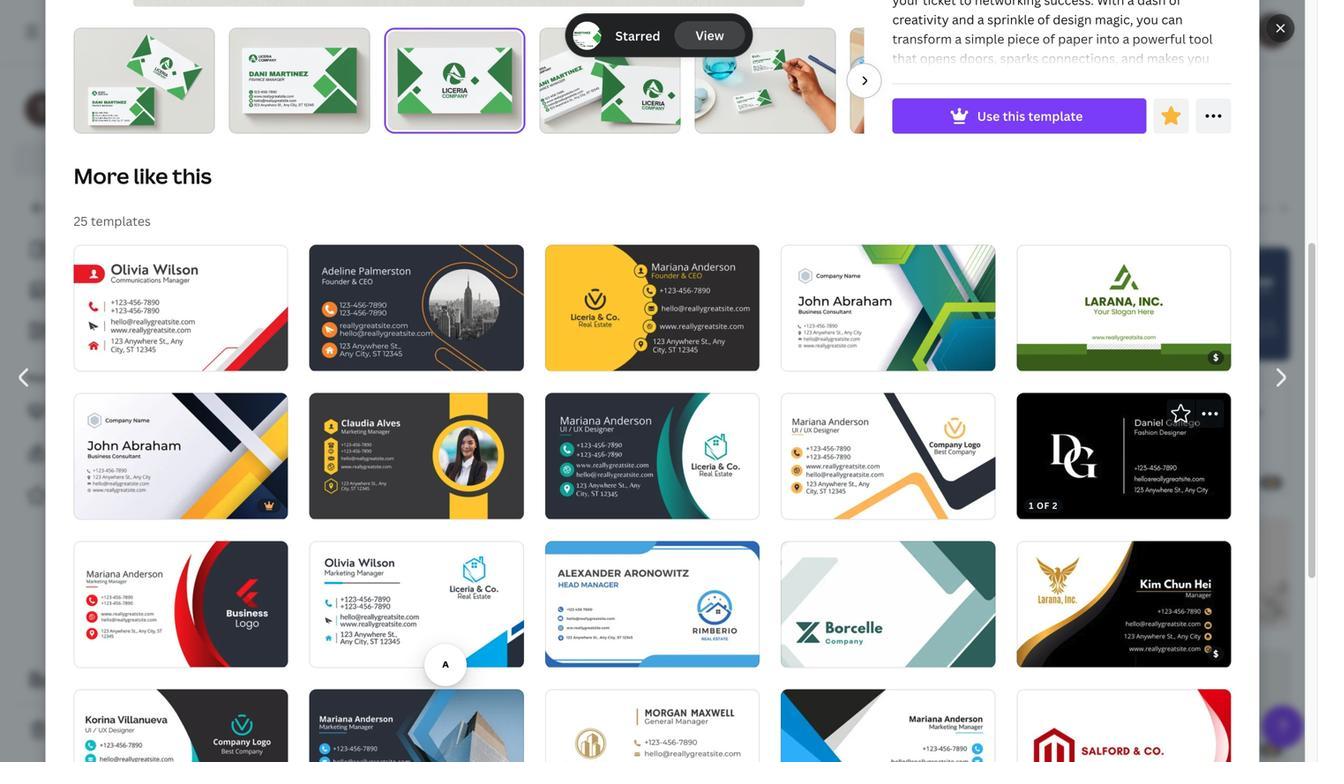 Task type: vqa. For each thing, say whether or not it's contained in the screenshot.
Pink Modern Wedding Organizer Business Card image
yes



Task type: locate. For each thing, give the bounding box(es) containing it.
shop popular business card designs
[[518, 95, 1016, 133]]

0 horizontal spatial starred
[[62, 488, 106, 504]]

top level navigation element
[[155, 14, 709, 49]]

templates up all templates link
[[91, 213, 151, 230]]

home
[[104, 200, 139, 217]]

0 horizontal spatial this
[[172, 162, 212, 190]]

icons
[[60, 323, 92, 339]]

1 vertical spatial starred
[[62, 488, 106, 504]]

1 horizontal spatial creative modern business card image
[[310, 245, 524, 371]]

0 vertical spatial starred
[[616, 27, 661, 44]]

like
[[133, 162, 168, 190]]

all templates link
[[25, 233, 219, 267]]

dark blue modern design branding  business card image
[[74, 393, 288, 519]]

1
[[117, 113, 123, 127], [86, 351, 91, 363], [322, 351, 327, 363], [1029, 351, 1034, 363], [86, 499, 91, 511], [322, 499, 327, 511], [558, 499, 563, 511], [793, 499, 799, 511], [1029, 500, 1034, 512], [322, 647, 327, 659], [558, 647, 563, 659], [793, 647, 799, 659], [1029, 648, 1034, 660]]

all templates
[[60, 241, 139, 258]]

1 of 2 link
[[74, 245, 288, 371], [310, 245, 524, 371], [1017, 245, 1232, 371], [74, 393, 288, 519], [310, 393, 524, 519], [545, 393, 760, 519], [781, 393, 996, 519], [1017, 393, 1232, 520], [310, 541, 524, 667], [545, 541, 760, 667], [781, 541, 996, 667], [1017, 541, 1232, 668]]

25 templates
[[74, 213, 151, 230]]

follow
[[141, 403, 180, 420]]

trash link
[[14, 713, 229, 748]]

create a team button
[[14, 663, 229, 698]]

professional business card image
[[244, 383, 436, 497], [310, 393, 524, 519], [781, 393, 996, 519]]

view
[[696, 27, 724, 44]]

get canva pro
[[83, 151, 168, 168]]

templates for 25 templates
[[91, 213, 151, 230]]

1 vertical spatial $
[[1214, 648, 1219, 660]]

templates down 25 templates
[[78, 241, 139, 258]]

blue and white elegant business card image
[[545, 393, 760, 519], [457, 654, 650, 763], [74, 690, 288, 763]]

grey black modern elegant name initials monogram business card image
[[671, 247, 863, 357]]

brown  business card image
[[457, 519, 650, 632]]

designs
[[911, 95, 1016, 133]]

this right pro
[[172, 162, 212, 190]]

of
[[94, 351, 107, 363], [330, 351, 343, 363], [1037, 351, 1050, 363], [94, 499, 107, 511], [330, 499, 343, 511], [565, 499, 578, 511], [801, 499, 814, 511], [1037, 500, 1050, 512], [330, 647, 343, 659], [565, 647, 578, 659], [801, 647, 814, 659], [1037, 648, 1050, 660]]

$ up black and white dog cat veterinary clinic veterinarian single-side business card image
[[1214, 352, 1219, 364]]

1 horizontal spatial this
[[1003, 108, 1026, 125]]

creative modern business card image
[[74, 245, 288, 371], [310, 245, 524, 371]]

your content
[[25, 370, 93, 385]]

you
[[116, 403, 138, 420]]

1 vertical spatial templates
[[78, 241, 139, 258]]

blue black modern for business card image
[[781, 690, 996, 763]]

your
[[25, 370, 48, 385]]

popular
[[596, 95, 707, 133]]

creative modern business card image for the dark blue modern design branding  business card image
[[74, 245, 288, 371]]

None search field
[[751, 14, 1000, 49]]

this
[[1003, 108, 1026, 125], [172, 162, 212, 190]]

get canva pro button
[[14, 143, 229, 177]]

white red modern business card image
[[1017, 690, 1232, 763]]

creative modern business card image for blue and black modern professional business card image on the left bottom's professional business card image
[[310, 245, 524, 371]]

use this template button
[[893, 99, 1147, 134]]

•
[[96, 113, 101, 127]]

brand templates link
[[14, 436, 229, 471]]

black & white m letter business card design brand identity for digital studio design company image
[[244, 654, 436, 763]]

2
[[109, 351, 115, 363], [345, 351, 351, 363], [1053, 351, 1058, 363], [109, 499, 115, 511], [345, 499, 351, 511], [581, 499, 587, 511], [817, 499, 822, 511], [1053, 500, 1058, 512], [345, 647, 351, 659], [581, 647, 587, 659], [817, 647, 822, 659], [1053, 648, 1058, 660]]

this right use on the right top of the page
[[1003, 108, 1026, 125]]

templates
[[91, 213, 151, 230], [78, 241, 139, 258]]

2 creative modern business card image from the left
[[310, 245, 524, 371]]

nude minimalist beauty feminine makeup artist business card image
[[884, 651, 1077, 763]]

this inside button
[[1003, 108, 1026, 125]]

white and blue minimalist modern real estate property business card image
[[545, 541, 760, 667]]

a
[[99, 672, 106, 689]]

1 of 2
[[86, 351, 115, 363], [322, 351, 351, 363], [1029, 351, 1058, 363], [86, 499, 115, 511], [322, 499, 351, 511], [558, 499, 587, 511], [793, 499, 822, 511], [1029, 500, 1058, 512], [322, 647, 351, 659], [558, 647, 587, 659], [793, 647, 822, 659], [1029, 648, 1058, 660]]

black and white simple personal business card image
[[457, 383, 650, 497], [1017, 393, 1232, 519]]

$ down pink aesthetic handwritten wedding agent business card image
[[1214, 648, 1219, 660]]

simple corporate business card image
[[671, 515, 863, 628], [545, 690, 760, 763]]

starred left view
[[616, 27, 661, 44]]

0 vertical spatial $
[[1214, 352, 1219, 364]]

0 vertical spatial templates
[[91, 213, 151, 230]]

more
[[74, 162, 129, 190]]

0 vertical spatial this
[[1003, 108, 1026, 125]]

blue black modern business card image
[[310, 690, 524, 763]]

green modern business card design branding business card image
[[781, 245, 996, 371]]

use this template
[[978, 108, 1083, 125]]

status containing view
[[566, 14, 752, 56]]

1 creative modern business card image from the left
[[74, 245, 288, 371]]

get
[[83, 151, 104, 168]]

starred down the brand
[[62, 488, 106, 504]]

green and white modern business card image
[[884, 248, 1077, 361]]

status
[[566, 14, 752, 56]]

black & gold elegant business card image
[[457, 248, 650, 361]]

1 vertical spatial simple corporate business card image
[[545, 690, 760, 763]]

red black creative modern business card image
[[244, 248, 436, 361], [74, 541, 288, 667]]

business
[[713, 95, 835, 133]]

0 horizontal spatial creative modern business card image
[[74, 245, 288, 371]]

starred
[[616, 27, 661, 44], [62, 488, 106, 504]]

create a team
[[56, 672, 139, 689]]

$
[[1214, 352, 1219, 364], [1214, 648, 1219, 660]]

use
[[978, 108, 1000, 125]]



Task type: describe. For each thing, give the bounding box(es) containing it.
1 horizontal spatial black and white simple personal business card image
[[1017, 393, 1232, 519]]

black and white dog cat veterinary clinic veterinarian single-side business card image
[[1098, 383, 1290, 497]]

creators you follow
[[62, 403, 180, 420]]

create
[[56, 672, 96, 689]]

brand templates
[[62, 445, 162, 462]]

personal
[[71, 93, 123, 110]]

templates
[[101, 445, 162, 462]]

professional business card image for teal professional business card landscape image
[[781, 393, 996, 519]]

template
[[1029, 108, 1083, 125]]

back
[[56, 200, 85, 217]]

to
[[88, 200, 101, 217]]

pro
[[147, 151, 168, 168]]

professional business card image
[[545, 245, 760, 371]]

church
[[1240, 199, 1283, 216]]

pink feminine beautiful business women photo salon nail art hair dresser jewelry business cards image
[[244, 519, 436, 632]]

orange modern fun photography business card image
[[884, 383, 1077, 493]]

canva
[[107, 151, 144, 168]]

starred inside starred link
[[62, 488, 106, 504]]

icons link
[[25, 314, 219, 348]]

content
[[51, 370, 93, 385]]

2 $ from the top
[[1214, 648, 1219, 660]]

team
[[109, 672, 139, 689]]

card
[[840, 95, 905, 133]]

minimalist beige interior designer business card image
[[1098, 651, 1290, 763]]

1 vertical spatial this
[[172, 162, 212, 190]]

teal professional business card landscape image
[[781, 541, 996, 667]]

navy and brown modern business card image
[[671, 379, 863, 493]]

0 horizontal spatial black and white simple personal business card image
[[457, 383, 650, 497]]

creators
[[62, 403, 113, 420]]

shop
[[518, 95, 590, 133]]

creators you follow link
[[14, 394, 229, 429]]

photos
[[60, 282, 102, 299]]

starred link
[[14, 478, 229, 514]]

free
[[71, 113, 93, 127]]

blue minimalist corporate business card image
[[671, 651, 863, 763]]

1 vertical spatial red black creative modern business card image
[[74, 541, 288, 667]]

photos link
[[25, 274, 219, 307]]

0 vertical spatial simple corporate business card image
[[671, 515, 863, 628]]

0 vertical spatial red black creative modern business card image
[[244, 248, 436, 361]]

pink aesthetic handwritten wedding agent business card image
[[1098, 519, 1290, 628]]

elegant white and green business card image
[[1017, 245, 1232, 371]]

professional business card image for blue and black modern professional business card image on the left bottom
[[310, 393, 524, 519]]

all
[[60, 241, 75, 258]]

back to home
[[56, 200, 139, 217]]

blue and black modern professional business card image
[[310, 541, 524, 667]]

templates for all templates
[[78, 241, 139, 258]]

1 horizontal spatial starred
[[616, 27, 661, 44]]

view button
[[675, 21, 745, 49]]

pink modern wedding organizer business card image
[[884, 515, 1077, 628]]

brand
[[62, 445, 98, 462]]

blue grey minimalist modern business card image
[[1098, 248, 1290, 361]]

trash
[[56, 722, 89, 739]]

black gold modern business card image
[[1017, 541, 1232, 667]]

back to home link
[[14, 191, 229, 226]]

25
[[74, 213, 88, 230]]

1 $ from the top
[[1214, 352, 1219, 364]]

more like this
[[74, 162, 212, 190]]

free •
[[71, 113, 101, 127]]

church button
[[1233, 191, 1290, 225]]



